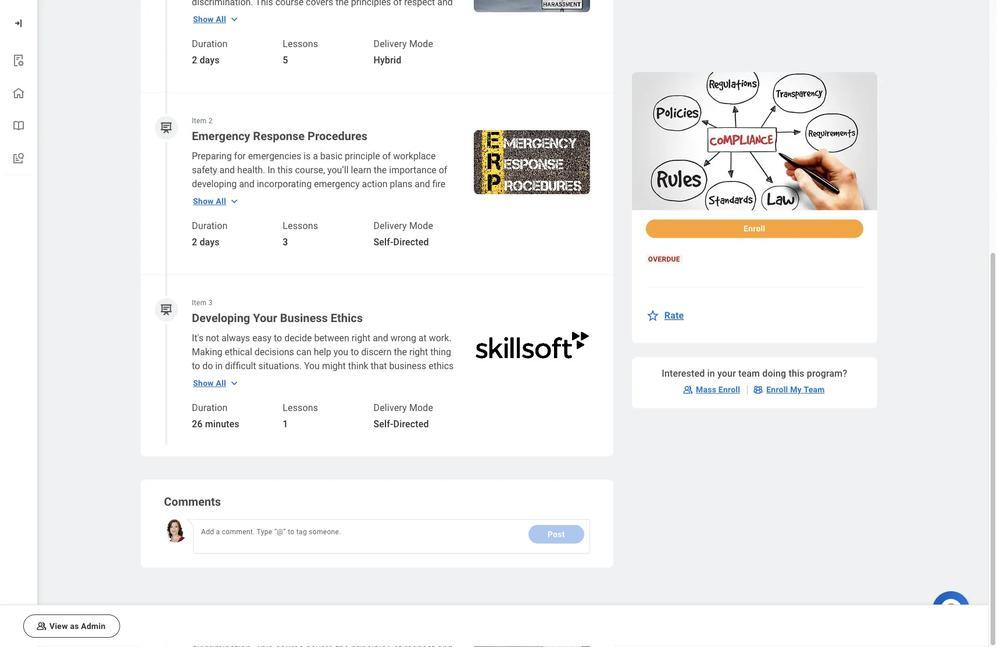Task type: vqa. For each thing, say whether or not it's contained in the screenshot.
first PROMPTS image from the top
no



Task type: describe. For each thing, give the bounding box(es) containing it.
between
[[314, 333, 349, 344]]

0 horizontal spatial business
[[192, 416, 229, 427]]

in up the mass enroll link
[[708, 368, 715, 379]]

1 horizontal spatial plans
[[390, 179, 413, 190]]

mass enroll link
[[678, 381, 748, 399]]

directed for emergency response procedures
[[394, 237, 429, 248]]

you
[[304, 361, 320, 372]]

the down when
[[321, 206, 334, 218]]

0 vertical spatial right
[[352, 333, 371, 344]]

the up action
[[374, 165, 387, 176]]

upper
[[277, 375, 301, 386]]

to right obstacles
[[278, 458, 286, 469]]

2 for lessons 5
[[192, 55, 197, 66]]

all for emergency response procedures
[[216, 197, 226, 206]]

workplace
[[393, 151, 436, 162]]

0 vertical spatial good
[[210, 206, 231, 218]]

in right but at bottom left
[[378, 375, 385, 386]]

decision
[[419, 389, 454, 400]]

for inside preparing for emergencies is a basic principle of workplace safety and health. in this course, you'll learn the importance of developing and incorporating emergency action plans and fire prevention plans. we'll cover when plans are required, elements of a good evacuation plan, and the design and maintenance of good exit routes.
[[234, 151, 246, 162]]

always
[[222, 333, 250, 344]]

program?
[[807, 368, 848, 379]]

lessons for procedures
[[283, 220, 318, 231]]

understand
[[264, 389, 311, 400]]

interested in your team doing this program?
[[662, 368, 848, 379]]

cover
[[286, 193, 309, 204]]

duration for developing
[[192, 402, 228, 414]]

course image for emergency response procedures
[[159, 121, 174, 136]]

item for emergency response procedures
[[192, 117, 207, 125]]

easy
[[252, 333, 272, 344]]

maintenance
[[384, 206, 437, 218]]

show for developing
[[193, 379, 214, 388]]

course, inside preparing for emergencies is a basic principle of workplace safety and health. in this course, you'll learn the importance of developing and incorporating emergency action plans and fire prevention plans. we'll cover when plans are required, elements of a good evacuation plan, and the design and maintenance of good exit routes.
[[295, 165, 325, 176]]

plan,
[[281, 206, 301, 218]]

typical
[[344, 430, 371, 441]]

decisions.
[[222, 472, 264, 483]]

different
[[334, 416, 369, 427]]

developing
[[192, 311, 250, 325]]

fact,
[[388, 375, 406, 386]]

and up develop
[[265, 430, 281, 441]]

items in this program list
[[141, 0, 613, 485]]

and up the "plans."
[[239, 179, 255, 190]]

hybrid
[[374, 55, 402, 66]]

are for emergency response procedures
[[361, 193, 374, 204]]

and down ethics,
[[192, 444, 207, 455]]

health.
[[237, 165, 265, 176]]

enroll for enroll my team
[[767, 385, 788, 395]]

days for lessons 5
[[200, 55, 220, 66]]

lessons 5
[[283, 38, 318, 66]]

doing
[[763, 368, 787, 379]]

behavior
[[318, 458, 354, 469]]

every
[[408, 375, 430, 386]]

ethics.
[[231, 416, 259, 427]]

chevron down small image for emergency
[[229, 196, 240, 207]]

action
[[362, 179, 388, 190]]

of down prevention
[[192, 206, 200, 218]]

difficult
[[225, 361, 256, 372]]

as
[[70, 622, 79, 631]]

it's not always easy to decide between right and wrong at work. making ethical decisions can help you to discern the right thing to do in difficult situations. you might think that business ethics are only an issue for upper management, but in fact, every employee should understand the importance of ethical decision making. in this course, you'll learn some common myths about business ethics. you'll learn about different approaches to ethics, the values and standards in a typical code of conduct, and how to develop your own code. you'll also learn ways to overcome obstacles to ethical behavior and steps for making ethical decisions.
[[192, 333, 454, 483]]

Comment text field
[[199, 525, 522, 546]]

0 horizontal spatial enroll
[[719, 385, 741, 395]]

26
[[192, 419, 203, 430]]

3 for lessons 3
[[283, 237, 288, 248]]

and left fire
[[415, 179, 430, 190]]

to right you
[[351, 347, 359, 358]]

mode inside delivery mode hybrid
[[409, 38, 433, 49]]

thing
[[431, 347, 451, 358]]

show for emergency
[[193, 197, 214, 206]]

1 horizontal spatial your
[[718, 368, 736, 379]]

you'll
[[287, 402, 308, 414]]

making
[[413, 458, 443, 469]]

ethics
[[331, 311, 363, 325]]

ethical down fact,
[[389, 389, 417, 400]]

common
[[359, 402, 396, 414]]

1 horizontal spatial a
[[313, 151, 318, 162]]

minutes
[[205, 419, 239, 430]]

preparing for emergencies is a basic principle of workplace safety and health. in this course, you'll learn the importance of developing and incorporating emergency action plans and fire prevention plans. we'll cover when plans are required, elements of a good evacuation plan, and the design and maintenance of good exit routes.
[[192, 151, 452, 231]]

delivery mode self-directed for developing your business ethics
[[374, 402, 433, 430]]

1 horizontal spatial you'll
[[340, 444, 362, 455]]

in up code.
[[327, 430, 334, 441]]

myths
[[398, 402, 423, 414]]

1 horizontal spatial about
[[426, 402, 449, 414]]

team
[[739, 368, 760, 379]]

of down approaches
[[396, 430, 405, 441]]

show all button for emergency response procedures
[[193, 192, 240, 211]]

duration 2 days for 5
[[192, 38, 228, 66]]

mode for developing your business ethics
[[409, 402, 433, 414]]

values
[[236, 430, 263, 441]]

safety
[[192, 165, 217, 176]]

a inside it's not always easy to decide between right and wrong at work. making ethical decisions can help you to discern the right thing to do in difficult situations. you might think that business ethics are only an issue for upper management, but in fact, every employee should understand the importance of ethical decision making. in this course, you'll learn some common myths about business ethics. you'll learn about different approaches to ethics, the values and standards in a typical code of conduct, and how to develop your own code. you'll also learn ways to overcome obstacles to ethical behavior and steps for making ethical decisions.
[[337, 430, 342, 441]]

you
[[334, 347, 348, 358]]

emergency
[[314, 179, 360, 190]]

delivery for emergency response procedures
[[374, 220, 407, 231]]

media classroom image for mass enroll
[[682, 384, 694, 396]]

view as admin
[[49, 622, 106, 631]]

1 all from the top
[[216, 15, 226, 24]]

ethics
[[429, 361, 454, 372]]

2 for lessons 3
[[192, 237, 197, 248]]

only
[[207, 375, 224, 386]]

ethics,
[[192, 430, 219, 441]]

we'll
[[265, 193, 284, 204]]

prevention
[[192, 193, 235, 204]]

3 for item 3 developing your business ethics
[[209, 299, 213, 307]]

making.
[[192, 402, 225, 414]]

is
[[304, 151, 311, 162]]

the down wrong
[[394, 347, 407, 358]]

rate
[[665, 310, 684, 321]]

2 inside item 2 emergency response procedures
[[209, 117, 213, 125]]

delivery mode hybrid
[[374, 38, 433, 66]]

view
[[49, 622, 68, 631]]

post button
[[529, 525, 584, 544]]

1 vertical spatial right
[[409, 347, 428, 358]]

duration 26 minutes
[[192, 402, 239, 430]]

delivery inside delivery mode hybrid
[[374, 38, 407, 49]]

standards
[[283, 430, 325, 441]]

to right how
[[229, 444, 238, 455]]

conduct,
[[407, 430, 442, 441]]

basic
[[320, 151, 343, 162]]

the down management, on the left of page
[[314, 389, 327, 400]]

report parameter image
[[12, 54, 26, 67]]

management,
[[303, 375, 360, 386]]

ways
[[406, 444, 428, 455]]

enroll button
[[646, 219, 864, 238]]

2 vertical spatial for
[[399, 458, 411, 469]]

elements
[[414, 193, 452, 204]]

making
[[192, 347, 222, 358]]

learn up "steps"
[[384, 444, 404, 455]]

can
[[297, 347, 312, 358]]

also
[[364, 444, 381, 455]]

transformation import image
[[13, 17, 24, 29]]

an
[[227, 375, 237, 386]]

code.
[[315, 444, 337, 455]]

view as admin button
[[23, 615, 120, 638]]

ethical down own
[[288, 458, 316, 469]]

item for developing your business ethics
[[192, 299, 207, 307]]

do
[[202, 361, 213, 372]]

might
[[322, 361, 346, 372]]

item 2 emergency response procedures
[[192, 117, 368, 143]]

post
[[548, 530, 565, 540]]

issue
[[239, 375, 261, 386]]

it's
[[192, 333, 204, 344]]



Task type: locate. For each thing, give the bounding box(es) containing it.
1 vertical spatial item
[[192, 299, 207, 307]]

emergency
[[192, 129, 250, 143]]

media classroom image inside view as admin button
[[35, 621, 47, 632]]

0 vertical spatial this
[[278, 165, 293, 176]]

1 vertical spatial course image
[[159, 303, 174, 318]]

1 vertical spatial plans
[[336, 193, 358, 204]]

principle
[[345, 151, 380, 162]]

and down also
[[356, 458, 371, 469]]

incorporating
[[257, 179, 312, 190]]

obstacles
[[235, 458, 275, 469]]

0 vertical spatial show all button
[[193, 10, 240, 29]]

about down decision
[[426, 402, 449, 414]]

1 vertical spatial business
[[192, 416, 229, 427]]

duration
[[192, 38, 228, 49], [192, 220, 228, 231], [192, 402, 228, 414]]

duration 2 days for 3
[[192, 220, 228, 248]]

exit
[[215, 220, 230, 231]]

1 vertical spatial you'll
[[340, 444, 362, 455]]

3 mode from the top
[[409, 402, 433, 414]]

2
[[192, 55, 197, 66], [209, 117, 213, 125], [192, 237, 197, 248]]

all left chevron down small image
[[216, 15, 226, 24]]

right
[[352, 333, 371, 344], [409, 347, 428, 358]]

ethical up difficult
[[225, 347, 252, 358]]

self- up code
[[374, 419, 394, 430]]

this up ethics. at the left of page
[[237, 402, 252, 414]]

your inside it's not always easy to decide between right and wrong at work. making ethical decisions can help you to discern the right thing to do in difficult situations. you might think that business ethics are only an issue for upper management, but in fact, every employee should understand the importance of ethical decision making. in this course, you'll learn some common myths about business ethics. you'll learn about different approaches to ethics, the values and standards in a typical code of conduct, and how to develop your own code. you'll also learn ways to overcome obstacles to ethical behavior and steps for making ethical decisions.
[[275, 444, 292, 455]]

show all button for developing your business ethics
[[193, 374, 240, 393]]

0 vertical spatial delivery
[[374, 38, 407, 49]]

2 lessons from the top
[[283, 220, 318, 231]]

3 duration from the top
[[192, 402, 228, 414]]

delivery up approaches
[[374, 402, 407, 414]]

to up the making
[[430, 444, 438, 455]]

0 vertical spatial a
[[313, 151, 318, 162]]

about up standards
[[308, 416, 332, 427]]

think
[[348, 361, 369, 372]]

delivery mode self-directed up code
[[374, 402, 433, 430]]

chevron down small image
[[229, 14, 240, 25]]

0 vertical spatial all
[[216, 15, 226, 24]]

0 vertical spatial for
[[234, 151, 246, 162]]

1 vertical spatial show
[[193, 197, 214, 206]]

2 mode from the top
[[409, 220, 433, 231]]

your
[[253, 311, 277, 325]]

1 vertical spatial all
[[216, 197, 226, 206]]

learn
[[351, 165, 372, 176], [310, 402, 331, 414], [285, 416, 306, 427], [384, 444, 404, 455]]

team
[[804, 385, 825, 395]]

1 horizontal spatial right
[[409, 347, 428, 358]]

self- for emergency response procedures
[[374, 237, 394, 248]]

all left an
[[216, 379, 226, 388]]

the
[[374, 165, 387, 176], [321, 206, 334, 218], [394, 347, 407, 358], [314, 389, 327, 400], [221, 430, 234, 441]]

1 directed from the top
[[394, 237, 429, 248]]

0 vertical spatial you'll
[[261, 416, 283, 427]]

admin
[[81, 622, 106, 631]]

you'll down "typical"
[[340, 444, 362, 455]]

0 horizontal spatial importance
[[329, 389, 376, 400]]

develop
[[240, 444, 272, 455]]

good
[[210, 206, 231, 218], [192, 220, 213, 231]]

are down action
[[361, 193, 374, 204]]

1 vertical spatial mode
[[409, 220, 433, 231]]

overdue
[[648, 255, 680, 263]]

importance inside preparing for emergencies is a basic principle of workplace safety and health. in this course, you'll learn the importance of developing and incorporating emergency action plans and fire prevention plans. we'll cover when plans are required, elements of a good evacuation plan, and the design and maintenance of good exit routes.
[[389, 165, 437, 176]]

learn right you'll
[[310, 402, 331, 414]]

enroll for enroll
[[744, 224, 766, 234]]

0 horizontal spatial this
[[237, 402, 252, 414]]

1 vertical spatial days
[[200, 237, 220, 248]]

lessons down plan,
[[283, 220, 318, 231]]

this inside preparing for emergencies is a basic principle of workplace safety and health. in this course, you'll learn the importance of developing and incorporating emergency action plans and fire prevention plans. we'll cover when plans are required, elements of a good evacuation plan, and the design and maintenance of good exit routes.
[[278, 165, 293, 176]]

plans.
[[238, 193, 263, 204]]

0 vertical spatial lessons
[[283, 38, 318, 49]]

home image
[[12, 86, 26, 100]]

in inside preparing for emergencies is a basic principle of workplace safety and health. in this course, you'll learn the importance of developing and incorporating emergency action plans and fire prevention plans. we'll cover when plans are required, elements of a good evacuation plan, and the design and maintenance of good exit routes.
[[268, 165, 275, 176]]

for down situations.
[[263, 375, 275, 386]]

in right do
[[215, 361, 223, 372]]

are for developing your business ethics
[[192, 375, 205, 386]]

2 vertical spatial show all
[[193, 379, 226, 388]]

business down making.
[[192, 416, 229, 427]]

and
[[220, 165, 235, 176], [239, 179, 255, 190], [415, 179, 430, 190], [303, 206, 318, 218], [366, 206, 381, 218], [373, 333, 388, 344], [265, 430, 281, 441], [192, 444, 207, 455], [356, 458, 371, 469]]

the down minutes
[[221, 430, 234, 441]]

2 item from the top
[[192, 299, 207, 307]]

media classroom image inside the mass enroll link
[[682, 384, 694, 396]]

a right is
[[313, 151, 318, 162]]

a down prevention
[[203, 206, 208, 218]]

2 course image from the top
[[159, 303, 174, 318]]

0 vertical spatial in
[[268, 165, 275, 176]]

how
[[210, 444, 227, 455]]

0 vertical spatial course,
[[295, 165, 325, 176]]

3 up developing
[[209, 299, 213, 307]]

you'll
[[261, 416, 283, 427], [340, 444, 362, 455]]

ethical
[[225, 347, 252, 358], [389, 389, 417, 400], [288, 458, 316, 469], [192, 472, 219, 483]]

lessons for business
[[283, 402, 318, 414]]

directed down myths
[[394, 419, 429, 430]]

preparing
[[192, 151, 232, 162]]

2 vertical spatial show
[[193, 379, 214, 388]]

item 3 developing your business ethics
[[192, 299, 363, 325]]

3 down plan,
[[283, 237, 288, 248]]

2 vertical spatial a
[[337, 430, 342, 441]]

a left "typical"
[[337, 430, 342, 441]]

business up every
[[389, 361, 426, 372]]

1 horizontal spatial importance
[[389, 165, 437, 176]]

directed down maintenance
[[394, 237, 429, 248]]

1 vertical spatial show all
[[193, 197, 226, 206]]

importance up some
[[329, 389, 376, 400]]

required,
[[376, 193, 412, 204]]

book open image
[[12, 119, 26, 133]]

course image
[[159, 121, 174, 136], [159, 303, 174, 318]]

0 horizontal spatial in
[[227, 402, 235, 414]]

3 show all from the top
[[193, 379, 226, 388]]

all for developing your business ethics
[[216, 379, 226, 388]]

about
[[426, 402, 449, 414], [308, 416, 332, 427]]

good up exit
[[210, 206, 231, 218]]

mode for emergency response procedures
[[409, 220, 433, 231]]

2 horizontal spatial this
[[789, 368, 805, 379]]

2 chevron down small image from the top
[[229, 378, 240, 389]]

media classroom image left view in the bottom of the page
[[35, 621, 47, 632]]

directed
[[394, 237, 429, 248], [394, 419, 429, 430]]

lessons 3
[[283, 220, 318, 248]]

but
[[362, 375, 376, 386]]

1 show from the top
[[193, 15, 214, 24]]

1
[[283, 419, 288, 430]]

learn down you'll
[[285, 416, 306, 427]]

1 vertical spatial duration 2 days
[[192, 220, 228, 248]]

3 show all button from the top
[[193, 374, 240, 393]]

1 course image from the top
[[159, 121, 174, 136]]

0 vertical spatial delivery mode self-directed
[[374, 220, 433, 248]]

3
[[283, 237, 288, 248], [209, 299, 213, 307]]

1 mode from the top
[[409, 38, 433, 49]]

2 directed from the top
[[394, 419, 429, 430]]

0 vertical spatial show
[[193, 15, 214, 24]]

days for lessons 3
[[200, 237, 220, 248]]

chevron down small image
[[229, 196, 240, 207], [229, 378, 240, 389]]

0 vertical spatial mode
[[409, 38, 433, 49]]

delivery for developing your business ethics
[[374, 402, 407, 414]]

1 horizontal spatial enroll
[[744, 224, 766, 234]]

0 horizontal spatial about
[[308, 416, 332, 427]]

mode
[[409, 38, 433, 49], [409, 220, 433, 231], [409, 402, 433, 414]]

2 vertical spatial 2
[[192, 237, 197, 248]]

0 vertical spatial 2
[[192, 55, 197, 66]]

1 show all from the top
[[193, 15, 226, 24]]

1 vertical spatial delivery mode self-directed
[[374, 402, 433, 430]]

in down emergencies
[[268, 165, 275, 176]]

show up employee
[[193, 379, 214, 388]]

this up my
[[789, 368, 805, 379]]

mass enroll
[[696, 385, 741, 395]]

this
[[278, 165, 293, 176], [789, 368, 805, 379], [237, 402, 252, 414]]

right up discern
[[352, 333, 371, 344]]

plans
[[390, 179, 413, 190], [336, 193, 358, 204]]

course image for developing your business ethics
[[159, 303, 174, 318]]

not
[[206, 333, 219, 344]]

this inside it's not always easy to decide between right and wrong at work. making ethical decisions can help you to discern the right thing to do in difficult situations. you might think that business ethics are only an issue for upper management, but in fact, every employee should understand the importance of ethical decision making. in this course, you'll learn some common myths about business ethics. you'll learn about different approaches to ethics, the values and standards in a typical code of conduct, and how to develop your own code. you'll also learn ways to overcome obstacles to ethical behavior and steps for making ethical decisions.
[[237, 402, 252, 414]]

overcome
[[192, 458, 233, 469]]

fire
[[433, 179, 446, 190]]

course image left developing
[[159, 303, 174, 318]]

list
[[0, 44, 37, 175]]

lessons 1
[[283, 402, 318, 430]]

0 vertical spatial chevron down small image
[[229, 196, 240, 207]]

1 item from the top
[[192, 117, 207, 125]]

1 horizontal spatial for
[[263, 375, 275, 386]]

course image left emergency
[[159, 121, 174, 136]]

situations.
[[259, 361, 302, 372]]

2 horizontal spatial enroll
[[767, 385, 788, 395]]

1 vertical spatial in
[[227, 402, 235, 414]]

contact card matrix manager image
[[753, 384, 764, 396]]

good left exit
[[192, 220, 213, 231]]

right down at
[[409, 347, 428, 358]]

1 vertical spatial for
[[263, 375, 275, 386]]

2 vertical spatial lessons
[[283, 402, 318, 414]]

1 vertical spatial your
[[275, 444, 292, 455]]

code
[[373, 430, 394, 441]]

importance inside it's not always easy to decide between right and wrong at work. making ethical decisions can help you to discern the right thing to do in difficult situations. you might think that business ethics are only an issue for upper management, but in fact, every employee should understand the importance of ethical decision making. in this course, you'll learn some common myths about business ethics. you'll learn about different approaches to ethics, the values and standards in a typical code of conduct, and how to develop your own code. you'll also learn ways to overcome obstacles to ethical behavior and steps for making ethical decisions.
[[329, 389, 376, 400]]

directed for developing your business ethics
[[394, 419, 429, 430]]

0 vertical spatial are
[[361, 193, 374, 204]]

2 horizontal spatial a
[[337, 430, 342, 441]]

procedures
[[308, 129, 368, 143]]

1 vertical spatial this
[[789, 368, 805, 379]]

0 horizontal spatial right
[[352, 333, 371, 344]]

of right principle
[[383, 151, 391, 162]]

item inside item 2 emergency response procedures
[[192, 117, 207, 125]]

2 horizontal spatial for
[[399, 458, 411, 469]]

show all left chevron down small image
[[193, 15, 226, 24]]

of down elements
[[440, 206, 448, 218]]

2 show all button from the top
[[193, 192, 240, 211]]

course, down is
[[295, 165, 325, 176]]

self- for developing your business ethics
[[374, 419, 394, 430]]

for
[[234, 151, 246, 162], [263, 375, 275, 386], [399, 458, 411, 469]]

1 days from the top
[[200, 55, 220, 66]]

3 inside "item 3 developing your business ethics"
[[209, 299, 213, 307]]

2 days from the top
[[200, 237, 220, 248]]

0 vertical spatial course image
[[159, 121, 174, 136]]

importance
[[389, 165, 437, 176], [329, 389, 376, 400]]

1 vertical spatial media classroom image
[[35, 621, 47, 632]]

and up developing
[[220, 165, 235, 176]]

1 duration 2 days from the top
[[192, 38, 228, 66]]

0 horizontal spatial you'll
[[261, 416, 283, 427]]

show all down developing
[[193, 197, 226, 206]]

1 vertical spatial importance
[[329, 389, 376, 400]]

0 vertical spatial 3
[[283, 237, 288, 248]]

evacuation
[[234, 206, 279, 218]]

approaches
[[371, 416, 420, 427]]

0 vertical spatial item
[[192, 117, 207, 125]]

0 horizontal spatial for
[[234, 151, 246, 162]]

1 vertical spatial a
[[203, 206, 208, 218]]

2 duration 2 days from the top
[[192, 220, 228, 248]]

your
[[718, 368, 736, 379], [275, 444, 292, 455]]

for down ways
[[399, 458, 411, 469]]

delivery
[[374, 38, 407, 49], [374, 220, 407, 231], [374, 402, 407, 414]]

2 delivery mode self-directed from the top
[[374, 402, 433, 430]]

item inside "item 3 developing your business ethics"
[[192, 299, 207, 307]]

course,
[[295, 165, 325, 176], [255, 402, 285, 414]]

chevron down small image for developing
[[229, 378, 240, 389]]

chevron down small image down developing
[[229, 196, 240, 207]]

delivery mode self-directed down maintenance
[[374, 220, 433, 248]]

to
[[274, 333, 282, 344], [351, 347, 359, 358], [192, 361, 200, 372], [422, 416, 431, 427], [229, 444, 238, 455], [430, 444, 438, 455], [278, 458, 286, 469]]

1 vertical spatial show all button
[[193, 192, 240, 211]]

1 vertical spatial are
[[192, 375, 205, 386]]

2 self- from the top
[[374, 419, 394, 430]]

1 vertical spatial about
[[308, 416, 332, 427]]

0 vertical spatial media classroom image
[[682, 384, 694, 396]]

some
[[333, 402, 356, 414]]

2 show all from the top
[[193, 197, 226, 206]]

0 vertical spatial plans
[[390, 179, 413, 190]]

of up common
[[379, 389, 387, 400]]

and down when
[[303, 206, 318, 218]]

comments
[[164, 495, 221, 509]]

0 vertical spatial importance
[[389, 165, 437, 176]]

2 show from the top
[[193, 197, 214, 206]]

delivery up hybrid
[[374, 38, 407, 49]]

1 delivery mode self-directed from the top
[[374, 220, 433, 248]]

1 horizontal spatial media classroom image
[[682, 384, 694, 396]]

media classroom image
[[682, 384, 694, 396], [35, 621, 47, 632]]

2 vertical spatial mode
[[409, 402, 433, 414]]

developing
[[192, 179, 237, 190]]

decisions
[[255, 347, 294, 358]]

0 vertical spatial self-
[[374, 237, 394, 248]]

1 vertical spatial good
[[192, 220, 213, 231]]

1 chevron down small image from the top
[[229, 196, 240, 207]]

are inside it's not always easy to decide between right and wrong at work. making ethical decisions can help you to discern the right thing to do in difficult situations. you might think that business ethics are only an issue for upper management, but in fact, every employee should understand the importance of ethical decision making. in this course, you'll learn some common myths about business ethics. you'll learn about different approaches to ethics, the values and standards in a typical code of conduct, and how to develop your own code. you'll also learn ways to overcome obstacles to ethical behavior and steps for making ethical decisions.
[[192, 375, 205, 386]]

1 show all button from the top
[[193, 10, 240, 29]]

0 horizontal spatial plans
[[336, 193, 358, 204]]

delivery down maintenance
[[374, 220, 407, 231]]

0 horizontal spatial media classroom image
[[35, 621, 47, 632]]

chevron down small image down difficult
[[229, 378, 240, 389]]

learn down principle
[[351, 165, 372, 176]]

to up 'decisions'
[[274, 333, 282, 344]]

to left do
[[192, 361, 200, 372]]

design
[[336, 206, 364, 218]]

2 vertical spatial duration
[[192, 402, 228, 414]]

self- down maintenance
[[374, 237, 394, 248]]

1 vertical spatial directed
[[394, 419, 429, 430]]

response
[[253, 129, 305, 143]]

1 horizontal spatial course,
[[295, 165, 325, 176]]

1 vertical spatial 3
[[209, 299, 213, 307]]

3 show from the top
[[193, 379, 214, 388]]

1 horizontal spatial 3
[[283, 237, 288, 248]]

2 delivery from the top
[[374, 220, 407, 231]]

are down do
[[192, 375, 205, 386]]

plans up design
[[336, 193, 358, 204]]

for up health.
[[234, 151, 246, 162]]

2 duration from the top
[[192, 220, 228, 231]]

learn inside preparing for emergencies is a basic principle of workplace safety and health. in this course, you'll learn the importance of developing and incorporating emergency action plans and fire prevention plans. we'll cover when plans are required, elements of a good evacuation plan, and the design and maintenance of good exit routes.
[[351, 165, 372, 176]]

course, inside it's not always easy to decide between right and wrong at work. making ethical decisions can help you to discern the right thing to do in difficult situations. you might think that business ethics are only an issue for upper management, but in fact, every employee should understand the importance of ethical decision making. in this course, you'll learn some common myths about business ethics. you'll learn about different approaches to ethics, the values and standards in a typical code of conduct, and how to develop your own code. you'll also learn ways to overcome obstacles to ethical behavior and steps for making ethical decisions.
[[255, 402, 285, 414]]

2 all from the top
[[216, 197, 226, 206]]

0 horizontal spatial course,
[[255, 402, 285, 414]]

of up fire
[[439, 165, 447, 176]]

3 inside lessons 3
[[283, 237, 288, 248]]

1 vertical spatial self-
[[374, 419, 394, 430]]

your up mass enroll
[[718, 368, 736, 379]]

1 horizontal spatial in
[[268, 165, 275, 176]]

delivery mode self-directed
[[374, 220, 433, 248], [374, 402, 433, 430]]

0 vertical spatial duration
[[192, 38, 228, 49]]

media classroom image down interested at the bottom right of page
[[682, 384, 694, 396]]

this up incorporating
[[278, 165, 293, 176]]

3 delivery from the top
[[374, 402, 407, 414]]

2 vertical spatial delivery
[[374, 402, 407, 414]]

enroll inside 'button'
[[744, 224, 766, 234]]

item up developing
[[192, 299, 207, 307]]

duration inside duration 26 minutes
[[192, 402, 228, 414]]

lessons down understand
[[283, 402, 318, 414]]

0 vertical spatial days
[[200, 55, 220, 66]]

show all for developing your business ethics
[[193, 379, 226, 388]]

when
[[311, 193, 334, 204]]

3 all from the top
[[216, 379, 226, 388]]

to up conduct, at the left bottom of the page
[[422, 416, 431, 427]]

rate button
[[646, 301, 691, 329]]

show all up employee
[[193, 379, 226, 388]]

0 vertical spatial directed
[[394, 237, 429, 248]]

and up discern
[[373, 333, 388, 344]]

1 self- from the top
[[374, 237, 394, 248]]

duration for emergency
[[192, 220, 228, 231]]

show left chevron down small image
[[193, 15, 214, 24]]

work.
[[429, 333, 452, 344]]

and right design
[[366, 206, 381, 218]]

item up emergency
[[192, 117, 207, 125]]

ethical down "overcome"
[[192, 472, 219, 483]]

1 vertical spatial lessons
[[283, 220, 318, 231]]

wrong
[[391, 333, 416, 344]]

star image
[[646, 308, 660, 322]]

2 vertical spatial all
[[216, 379, 226, 388]]

you'll
[[327, 165, 349, 176]]

media classroom image for view as admin
[[35, 621, 47, 632]]

show all for emergency response procedures
[[193, 197, 226, 206]]

1 vertical spatial duration
[[192, 220, 228, 231]]

0 vertical spatial business
[[389, 361, 426, 372]]

emergencies
[[248, 151, 301, 162]]

delivery mode self-directed for emergency response procedures
[[374, 220, 433, 248]]

lessons up 5
[[283, 38, 318, 49]]

1 delivery from the top
[[374, 38, 407, 49]]

3 lessons from the top
[[283, 402, 318, 414]]

in up minutes
[[227, 402, 235, 414]]

your left own
[[275, 444, 292, 455]]

2 vertical spatial show all button
[[193, 374, 240, 393]]

0 horizontal spatial your
[[275, 444, 292, 455]]

course, up 1
[[255, 402, 285, 414]]

1 vertical spatial 2
[[209, 117, 213, 125]]

my
[[791, 385, 802, 395]]

show down developing
[[193, 197, 214, 206]]

1 duration from the top
[[192, 38, 228, 49]]

mass
[[696, 385, 717, 395]]

1 lessons from the top
[[283, 38, 318, 49]]

days
[[200, 55, 220, 66], [200, 237, 220, 248]]

are inside preparing for emergencies is a basic principle of workplace safety and health. in this course, you'll learn the importance of developing and incorporating emergency action plans and fire prevention plans. we'll cover when plans are required, elements of a good evacuation plan, and the design and maintenance of good exit routes.
[[361, 193, 374, 204]]

in inside it's not always easy to decide between right and wrong at work. making ethical decisions can help you to discern the right thing to do in difficult situations. you might think that business ethics are only an issue for upper management, but in fact, every employee should understand the importance of ethical decision making. in this course, you'll learn some common myths about business ethics. you'll learn about different approaches to ethics, the values and standards in a typical code of conduct, and how to develop your own code. you'll also learn ways to overcome obstacles to ethical behavior and steps for making ethical decisions.
[[227, 402, 235, 414]]

at
[[419, 333, 427, 344]]

you'll up values
[[261, 416, 283, 427]]

all down developing
[[216, 197, 226, 206]]

plans up required,
[[390, 179, 413, 190]]

0 horizontal spatial a
[[203, 206, 208, 218]]

0 vertical spatial duration 2 days
[[192, 38, 228, 66]]



